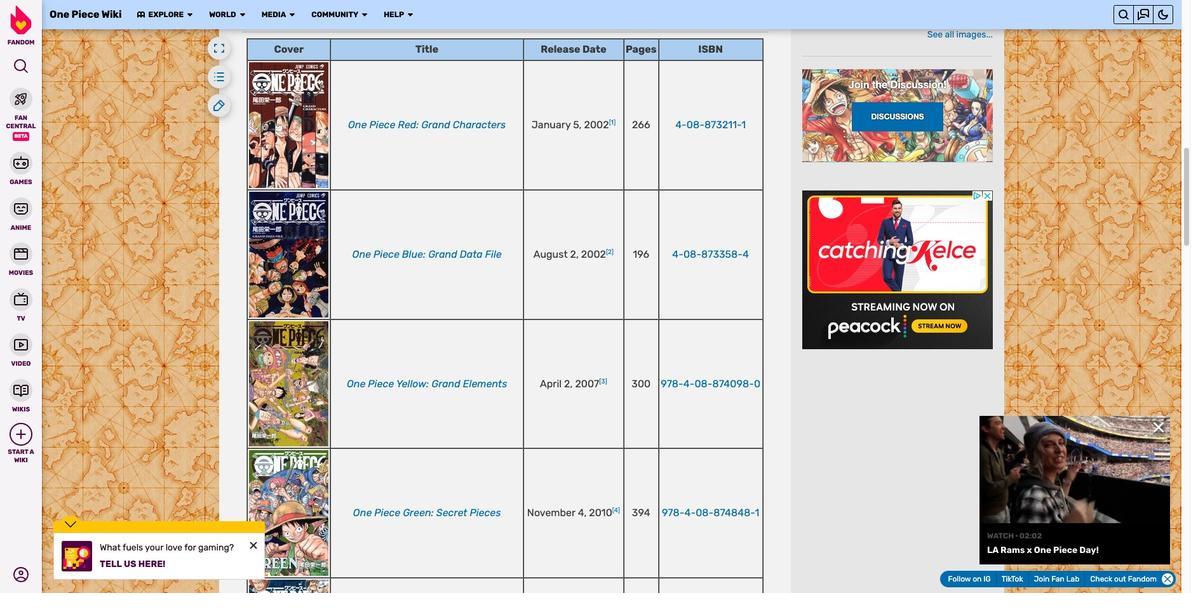 Task type: locate. For each thing, give the bounding box(es) containing it.
1 tiny image from the left
[[137, 11, 145, 18]]

one for one piece yellow: grand elements
[[347, 378, 366, 390]]

grand
[[422, 119, 451, 131], [428, 249, 457, 261], [432, 378, 461, 390]]

2002 right the august
[[581, 249, 606, 261]]

0 vertical spatial grand
[[422, 119, 451, 131]]

help link
[[384, 10, 404, 19]]

fan left lab
[[1052, 575, 1065, 584]]

978- for 978-4-08-874848-1
[[662, 507, 685, 519]]

tiny image
[[186, 11, 194, 18], [407, 11, 414, 18]]

978-4-08-874848-1
[[662, 507, 760, 519]]

tv link
[[0, 287, 42, 323]]

1 vertical spatial wiki
[[14, 457, 28, 464]]

2 tiny image from the left
[[407, 11, 414, 18]]

media link
[[262, 10, 286, 19]]

1 vertical spatial 978-
[[662, 507, 685, 519]]

2 vertical spatial grand
[[432, 378, 461, 390]]

4- left '874098-'
[[684, 378, 695, 390]]

300
[[632, 378, 651, 390]]

tiny image for world
[[239, 11, 246, 18]]

piece for wiki
[[72, 8, 99, 20]]

list
[[242, 10, 270, 27]]

1 vertical spatial 1
[[755, 507, 760, 519]]

grand right red:
[[422, 119, 451, 131]]

08- right the 266
[[687, 119, 705, 131]]

wiki for a
[[14, 457, 28, 464]]

piece for red:
[[370, 119, 396, 131]]

watch 02:02 la rams x one piece day!
[[988, 532, 1099, 556]]

0 horizontal spatial tiny image
[[186, 11, 194, 18]]

april 2, 2007 [3]
[[540, 378, 608, 390]]

0 vertical spatial 2,
[[570, 249, 579, 261]]

check
[[1091, 575, 1113, 584]]

1 horizontal spatial 1
[[755, 507, 760, 519]]

one for one piece green: secret pieces
[[353, 507, 372, 519]]

tiny image
[[137, 11, 145, 18], [239, 11, 246, 18], [289, 11, 296, 18], [361, 11, 369, 18]]

0 vertical spatial 1
[[742, 119, 746, 131]]

all
[[945, 29, 955, 40]]

2002 right the '5,'
[[584, 119, 609, 131]]

1 vertical spatial grand
[[428, 249, 457, 261]]

fan inside 'fan central beta'
[[15, 114, 27, 122]]

one left blue:
[[352, 249, 371, 261]]

0 vertical spatial fan
[[15, 114, 27, 122]]

fan up central
[[15, 114, 27, 122]]

tiny image right the 'explore'
[[186, 11, 194, 18]]

one piece yellow: grand elements image
[[249, 322, 329, 447]]

tiny image for help link
[[407, 11, 414, 18]]

1 vertical spatial 2002
[[581, 249, 606, 261]]

196
[[633, 249, 650, 261]]

one piece wiki link
[[50, 8, 122, 21]]

wiki
[[102, 8, 122, 20], [14, 457, 28, 464]]

expand image
[[214, 43, 225, 54]]

one for one piece blue: grand data file
[[352, 249, 371, 261]]

release
[[541, 43, 581, 55]]

4,
[[578, 507, 587, 519]]

contents image
[[214, 71, 225, 83]]

wiki inside start a wiki
[[14, 457, 28, 464]]

1 horizontal spatial join
[[1035, 575, 1050, 584]]

one left red:
[[348, 119, 367, 131]]

4-
[[676, 119, 687, 131], [673, 249, 684, 261], [684, 378, 695, 390], [685, 507, 696, 519]]

1 horizontal spatial fan
[[1052, 575, 1065, 584]]

lab
[[1067, 575, 1080, 584]]

fandom navigation element
[[0, 6, 42, 465]]

tiny image left sign in to edit image
[[361, 11, 369, 18]]

2, right the august
[[570, 249, 579, 261]]

grand for data
[[428, 249, 457, 261]]

978- right 300
[[661, 378, 684, 390]]

anime link
[[0, 196, 42, 232]]

one right x
[[1035, 545, 1052, 556]]

08- right 394
[[696, 507, 714, 519]]

one piece green: secret pieces link
[[353, 507, 501, 519]]

978-
[[661, 378, 684, 390], [662, 507, 685, 519]]

tiny image for community
[[361, 11, 369, 18]]

join the discussion !
[[849, 78, 947, 90]]

one piece blue: grand data file
[[352, 249, 502, 261]]

4-08-873358-4 link
[[673, 249, 749, 261]]

02:02
[[1020, 532, 1043, 541]]

978-4-08-874098-0 link
[[661, 378, 761, 390]]

grand left data
[[428, 249, 457, 261]]

one piece blue: grand data file image
[[249, 192, 329, 318]]

1 vertical spatial fan
[[1052, 575, 1065, 584]]

out
[[1115, 575, 1127, 584]]

0
[[754, 378, 761, 390]]

characters
[[453, 119, 506, 131]]

4- left 874848-
[[685, 507, 696, 519]]

978- for 978-4-08-874098-0
[[661, 378, 684, 390]]

266
[[632, 119, 651, 131]]

tiny image right of
[[289, 11, 296, 18]]

fan
[[15, 114, 27, 122], [1052, 575, 1065, 584]]

wiki left explore link
[[102, 8, 122, 20]]

0 horizontal spatial fan
[[15, 114, 27, 122]]

piece
[[72, 8, 99, 20], [370, 119, 396, 131], [374, 249, 400, 261], [368, 378, 394, 390], [375, 507, 401, 519], [1054, 545, 1078, 556]]

1 vertical spatial 2,
[[564, 378, 573, 390]]

0 vertical spatial 2002
[[584, 119, 609, 131]]

august
[[534, 249, 568, 261]]

2, for 2002
[[570, 249, 579, 261]]

tiny image inside explore link
[[137, 11, 145, 18]]

0 vertical spatial join
[[849, 78, 870, 90]]

april
[[540, 378, 562, 390]]

video
[[11, 360, 31, 368]]

grand right yellow:
[[432, 378, 461, 390]]

[2]
[[606, 248, 614, 256]]

august 2, 2002 [2]
[[534, 248, 614, 261]]

one piece red: grand characters
[[348, 119, 506, 131]]

0 horizontal spatial 1
[[742, 119, 746, 131]]

follow on ig
[[949, 575, 991, 584]]

follow
[[949, 575, 971, 584]]

one left green:
[[353, 507, 372, 519]]

love
[[166, 543, 183, 554]]

2, inside august 2, 2002 [2]
[[570, 249, 579, 261]]

2, right april
[[564, 378, 573, 390]]

2, inside april 2, 2007 [3]
[[564, 378, 573, 390]]

0 vertical spatial 978-
[[661, 378, 684, 390]]

secret
[[436, 507, 467, 519]]

[4] link
[[613, 507, 620, 515]]

0 horizontal spatial wiki
[[14, 457, 28, 464]]

one piece red: grand characters image
[[249, 62, 329, 188]]

title
[[416, 43, 439, 55]]

3 tiny image from the left
[[289, 11, 296, 18]]

2002 inside august 2, 2002 [2]
[[581, 249, 606, 261]]

1 tiny image from the left
[[186, 11, 194, 18]]

tiny image right help link
[[407, 11, 414, 18]]

join for join the discussion !
[[849, 78, 870, 90]]

tiktok
[[1002, 575, 1024, 584]]

one inside watch 02:02 la rams x one piece day!
[[1035, 545, 1052, 556]]

08- left 0
[[695, 378, 713, 390]]

2 tiny image from the left
[[239, 11, 246, 18]]

1 horizontal spatial wiki
[[102, 8, 122, 20]]

5,
[[573, 119, 582, 131]]

tiny image right world link
[[239, 11, 246, 18]]

tell us here! link
[[100, 555, 166, 571]]

tiny image left the 'explore'
[[137, 11, 145, 18]]

watch
[[988, 532, 1015, 541]]

one left yellow:
[[347, 378, 366, 390]]

one right fandom link
[[50, 8, 69, 20]]

978- right 394
[[662, 507, 685, 519]]

join left the on the top of page
[[849, 78, 870, 90]]

small image
[[15, 429, 27, 440]]

2002 for august 2, 2002
[[581, 249, 606, 261]]

movies link
[[0, 242, 42, 277]]

394
[[632, 507, 651, 519]]

piece for green:
[[375, 507, 401, 519]]

red:
[[398, 119, 419, 131]]

grand for characters
[[422, 119, 451, 131]]

fandom
[[1129, 575, 1157, 584]]

anime
[[11, 224, 31, 232]]

wikis
[[12, 406, 30, 413]]

2002 inside january 5, 2002 [1]
[[584, 119, 609, 131]]

elements
[[463, 378, 507, 390]]

data
[[460, 249, 483, 261]]

873211-
[[705, 119, 742, 131]]

0 vertical spatial wiki
[[102, 8, 122, 20]]

08-
[[687, 119, 705, 131], [684, 249, 702, 261], [695, 378, 713, 390], [696, 507, 714, 519]]

1 vertical spatial join
[[1035, 575, 1050, 584]]

0 horizontal spatial join
[[849, 78, 870, 90]]

one for one piece wiki
[[50, 8, 69, 20]]

4 tiny image from the left
[[361, 11, 369, 18]]

1 horizontal spatial tiny image
[[407, 11, 414, 18]]

1
[[742, 119, 746, 131], [755, 507, 760, 519]]

collapse image
[[1163, 574, 1174, 585]]

join right the "tiktok" 'link'
[[1035, 575, 1050, 584]]

tiny image for explore link
[[186, 11, 194, 18]]

ig
[[984, 575, 991, 584]]

4- right 196
[[673, 249, 684, 261]]

community
[[312, 10, 359, 19]]

rams
[[1001, 545, 1026, 556]]

gaming?
[[198, 543, 234, 554]]

wiki down the start
[[14, 457, 28, 464]]

the
[[873, 78, 888, 90]]

see
[[928, 29, 943, 40]]



Task type: vqa. For each thing, say whether or not it's contained in the screenshot.


Task type: describe. For each thing, give the bounding box(es) containing it.
beta
[[14, 133, 28, 139]]

tv
[[17, 315, 25, 323]]

tell
[[100, 559, 122, 570]]

list of databooks
[[242, 10, 370, 27]]

follow on ig link
[[944, 573, 997, 587]]

one piece yellow: grand elements
[[347, 378, 507, 390]]

2, for 2007
[[564, 378, 573, 390]]

one piece blue: grand data file link
[[352, 249, 502, 261]]

pieces
[[470, 507, 501, 519]]

!
[[944, 78, 947, 90]]

yellow:
[[396, 378, 429, 390]]

la
[[988, 545, 999, 556]]

images...
[[957, 29, 993, 40]]

[1]
[[609, 119, 616, 126]]

874848-
[[714, 507, 755, 519]]

one for one piece red: grand characters
[[348, 119, 367, 131]]

on
[[973, 575, 982, 584]]

one piece blue deep: characters world image
[[249, 580, 329, 594]]

978-4-08-874098-0
[[661, 378, 761, 390]]

video player application
[[980, 416, 1171, 523]]

video link
[[0, 332, 42, 368]]

piece for yellow:
[[368, 378, 394, 390]]

november
[[527, 507, 576, 519]]

what fuels your love for gaming? tell us here!
[[100, 543, 234, 570]]

2002 for january 5, 2002
[[584, 119, 609, 131]]

fandom
[[7, 39, 35, 46]]

4-08-873211-1 link
[[676, 119, 746, 131]]

fuels
[[123, 543, 143, 554]]

wiki for piece
[[102, 8, 122, 20]]

games
[[10, 179, 32, 186]]

advertisement element
[[803, 190, 993, 349]]

tiktok link
[[997, 573, 1029, 587]]

discussions
[[872, 112, 925, 121]]

piece for blue:
[[374, 249, 400, 261]]

date
[[583, 43, 607, 55]]

pages
[[626, 43, 657, 55]]

cover
[[274, 43, 304, 55]]

research image
[[62, 542, 92, 572]]

january
[[532, 119, 571, 131]]

november 4, 2010 [4]
[[527, 507, 620, 519]]

4- right the 266
[[676, 119, 687, 131]]

join fan lab link
[[1029, 573, 1086, 587]]

world
[[209, 10, 236, 19]]

sign in to edit image
[[214, 100, 225, 111]]

2010
[[589, 507, 613, 519]]

explore
[[148, 10, 184, 19]]

join fan lab
[[1035, 575, 1080, 584]]

one piece wiki
[[50, 8, 122, 20]]

x
[[1027, 545, 1033, 556]]

[1] link
[[609, 119, 616, 126]]

your
[[145, 543, 163, 554]]

[2] link
[[606, 248, 614, 256]]

see all images...
[[928, 29, 993, 40]]

874098-
[[713, 378, 754, 390]]

[3]
[[600, 378, 608, 385]]

a
[[30, 449, 34, 456]]

one piece green: secret pieces image
[[249, 451, 329, 577]]

[3] link
[[600, 378, 608, 385]]

green:
[[403, 507, 434, 519]]

blue:
[[402, 249, 426, 261]]

explore link
[[137, 10, 184, 19]]

fan central beta
[[6, 114, 36, 139]]

4
[[743, 249, 749, 261]]

games link
[[0, 151, 42, 187]]

tiny image for media
[[289, 11, 296, 18]]

see all images... link
[[928, 27, 993, 43]]

sign in to edit image
[[378, 16, 385, 24]]

one piece red: grand characters link
[[348, 119, 506, 131]]

fandom link
[[0, 6, 42, 46]]

of
[[273, 10, 288, 27]]

isbn
[[699, 43, 723, 55]]

grand for elements
[[432, 378, 461, 390]]

4-08-873358-4
[[673, 249, 749, 261]]

search [ctrl-option-f] image
[[13, 58, 29, 74]]

08- right 196
[[684, 249, 702, 261]]

day!
[[1080, 545, 1099, 556]]

piece inside watch 02:02 la rams x one piece day!
[[1054, 545, 1078, 556]]

start
[[8, 449, 28, 456]]

start a wiki link
[[0, 423, 42, 465]]

world link
[[209, 10, 236, 19]]

one piece green: secret pieces
[[353, 507, 501, 519]]

media
[[262, 10, 286, 19]]

central
[[6, 122, 36, 130]]

january 5, 2002 [1]
[[532, 119, 616, 131]]

check out fandom
[[1091, 575, 1157, 584]]

start a wiki
[[8, 449, 34, 464]]

873358-
[[702, 249, 743, 261]]

movies
[[9, 269, 33, 277]]

join for join fan lab
[[1035, 575, 1050, 584]]

databooks
[[292, 10, 370, 27]]

discussions link
[[853, 102, 944, 131]]

check out fandom link
[[1091, 575, 1157, 584]]

2007
[[575, 378, 600, 390]]

what
[[100, 543, 121, 554]]

community link
[[312, 10, 359, 19]]



